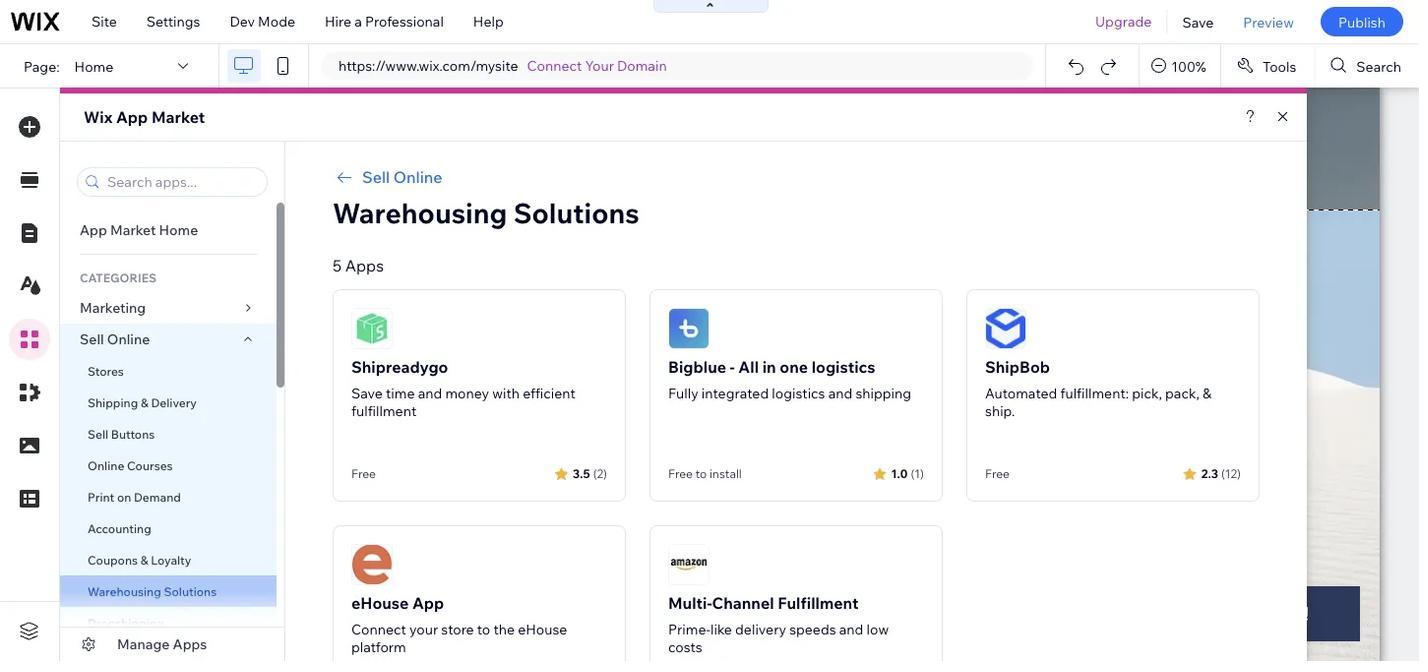 Task type: locate. For each thing, give the bounding box(es) containing it.
to left 'install'
[[696, 467, 707, 482]]

0 vertical spatial ehouse
[[352, 594, 409, 613]]

& left loyalty at the bottom left
[[141, 553, 148, 568]]

1 horizontal spatial ehouse
[[518, 621, 568, 639]]

print on demand link
[[60, 482, 277, 513]]

accounting link
[[60, 513, 277, 545]]

shipreadygo
[[352, 357, 449, 377]]

0 horizontal spatial ehouse
[[352, 594, 409, 613]]

1 vertical spatial sell online
[[80, 331, 150, 348]]

sell online
[[362, 167, 443, 187], [80, 331, 150, 348]]

& inside the coupons & loyalty link
[[141, 553, 148, 568]]

1 vertical spatial warehousing solutions
[[88, 584, 217, 599]]

hire
[[325, 13, 352, 30]]

preview
[[1244, 13, 1295, 30]]

connect
[[527, 57, 582, 74], [352, 621, 407, 639]]

1 horizontal spatial sell online
[[362, 167, 443, 187]]

save up 100%
[[1183, 13, 1214, 30]]

all
[[739, 357, 759, 377]]

to left the
[[477, 621, 491, 639]]

bigblue ‑ all in one logistics logo image
[[669, 308, 710, 350]]

apps right manage
[[173, 636, 207, 653]]

to inside ehouse app connect your store to the ehouse platform
[[477, 621, 491, 639]]

0 horizontal spatial apps
[[173, 636, 207, 653]]

https://www.wix.com/mysite
[[339, 57, 518, 74]]

2.3 (12)
[[1202, 466, 1242, 481]]

ehouse
[[352, 594, 409, 613], [518, 621, 568, 639]]

integrated
[[702, 385, 769, 402]]

& inside shipping & delivery link
[[141, 395, 149, 410]]

home
[[74, 57, 114, 75], [159, 222, 198, 239]]

1 horizontal spatial apps
[[345, 256, 384, 276]]

5
[[333, 256, 342, 276]]

1 vertical spatial solutions
[[164, 584, 217, 599]]

0 horizontal spatial warehousing solutions
[[88, 584, 217, 599]]

home down 'site'
[[74, 57, 114, 75]]

and
[[418, 385, 442, 402], [829, 385, 853, 402], [840, 621, 864, 639]]

100% button
[[1140, 44, 1221, 88]]

apps right 5
[[345, 256, 384, 276]]

&
[[1203, 385, 1212, 402], [141, 395, 149, 410], [141, 553, 148, 568]]

1 horizontal spatial solutions
[[514, 195, 640, 230]]

https://www.wix.com/mysite connect your domain
[[339, 57, 667, 74]]

1 horizontal spatial app
[[116, 107, 148, 127]]

connect left your
[[527, 57, 582, 74]]

ehouse app logo image
[[352, 545, 393, 586]]

bigblue ‑ all in one logistics fully integrated logistics and shipping
[[669, 357, 912, 402]]

1 vertical spatial ehouse
[[518, 621, 568, 639]]

and inside multi-channel fulfillment prime-like delivery speeds and low costs
[[840, 621, 864, 639]]

publish
[[1339, 13, 1386, 30]]

apps
[[345, 256, 384, 276], [173, 636, 207, 653]]

publish button
[[1321, 7, 1404, 36]]

2 vertical spatial online
[[88, 458, 124, 473]]

0 horizontal spatial solutions
[[164, 584, 217, 599]]

free down ship.
[[986, 467, 1010, 482]]

logistics down one
[[772, 385, 826, 402]]

solutions
[[514, 195, 640, 230], [164, 584, 217, 599]]

time
[[386, 385, 415, 402]]

manage apps
[[117, 636, 207, 653]]

0 vertical spatial apps
[[345, 256, 384, 276]]

0 horizontal spatial app
[[80, 222, 107, 239]]

0 horizontal spatial save
[[352, 385, 383, 402]]

logistics up shipping
[[812, 357, 876, 377]]

market up categories
[[110, 222, 156, 239]]

app for wix
[[116, 107, 148, 127]]

0 vertical spatial connect
[[527, 57, 582, 74]]

1 vertical spatial market
[[110, 222, 156, 239]]

0 vertical spatial to
[[696, 467, 707, 482]]

tools
[[1263, 57, 1297, 75]]

3.5 (2)
[[573, 466, 608, 481]]

sell up 5 apps
[[362, 167, 390, 187]]

multi-
[[669, 594, 712, 613]]

0 vertical spatial app
[[116, 107, 148, 127]]

bigblue
[[669, 357, 727, 377]]

1 horizontal spatial free
[[669, 467, 693, 482]]

and inside shipreadygo save time and money with efficient fulfillment
[[418, 385, 442, 402]]

warehousing up dropshipping
[[88, 584, 161, 599]]

app market home
[[80, 222, 198, 239]]

sell inside sell buttons "link"
[[88, 427, 108, 442]]

costs
[[669, 639, 703, 656]]

0 vertical spatial sell online link
[[333, 165, 1260, 189]]

help
[[473, 13, 504, 30]]

sell for sell online link to the bottom
[[80, 331, 104, 348]]

shipbob logo image
[[986, 308, 1027, 350]]

& for loyalty
[[141, 553, 148, 568]]

1 horizontal spatial to
[[696, 467, 707, 482]]

market up search apps... field
[[152, 107, 205, 127]]

0 horizontal spatial home
[[74, 57, 114, 75]]

with
[[493, 385, 520, 402]]

save inside button
[[1183, 13, 1214, 30]]

print
[[88, 490, 114, 505]]

2 horizontal spatial free
[[986, 467, 1010, 482]]

buttons
[[111, 427, 155, 442]]

connect up platform
[[352, 621, 407, 639]]

0 vertical spatial warehousing solutions
[[333, 195, 640, 230]]

free down fulfillment
[[352, 467, 376, 482]]

1 horizontal spatial warehousing
[[333, 195, 508, 230]]

0 vertical spatial market
[[152, 107, 205, 127]]

ship.
[[986, 403, 1016, 420]]

0 vertical spatial save
[[1183, 13, 1214, 30]]

1 horizontal spatial save
[[1183, 13, 1214, 30]]

1 vertical spatial to
[[477, 621, 491, 639]]

0 horizontal spatial connect
[[352, 621, 407, 639]]

apps inside button
[[173, 636, 207, 653]]

home down search apps... field
[[159, 222, 198, 239]]

2 horizontal spatial app
[[412, 594, 444, 613]]

app up your
[[412, 594, 444, 613]]

1 vertical spatial save
[[352, 385, 383, 402]]

warehousing solutions inside warehousing solutions link
[[88, 584, 217, 599]]

mode
[[258, 13, 295, 30]]

and left the low
[[840, 621, 864, 639]]

(1)
[[911, 466, 925, 481]]

warehousing up 5 apps
[[333, 195, 508, 230]]

logistics
[[812, 357, 876, 377], [772, 385, 826, 402]]

automated
[[986, 385, 1058, 402]]

3 free from the left
[[986, 467, 1010, 482]]

1 horizontal spatial sell online link
[[333, 165, 1260, 189]]

0 vertical spatial warehousing
[[333, 195, 508, 230]]

sell for sell buttons "link" on the left bottom
[[88, 427, 108, 442]]

and right 'time'
[[418, 385, 442, 402]]

1 horizontal spatial home
[[159, 222, 198, 239]]

1 horizontal spatial warehousing solutions
[[333, 195, 640, 230]]

free for shipreadygo
[[352, 467, 376, 482]]

app up categories
[[80, 222, 107, 239]]

sell buttons
[[88, 427, 155, 442]]

1 vertical spatial apps
[[173, 636, 207, 653]]

shipreadygo logo image
[[352, 308, 393, 350]]

warehousing solutions
[[333, 195, 640, 230], [88, 584, 217, 599]]

app inside ehouse app connect your store to the ehouse platform
[[412, 594, 444, 613]]

1 vertical spatial warehousing
[[88, 584, 161, 599]]

your
[[410, 621, 438, 639]]

prime-
[[669, 621, 711, 639]]

1 free from the left
[[352, 467, 376, 482]]

online
[[394, 167, 443, 187], [107, 331, 150, 348], [88, 458, 124, 473]]

search button
[[1316, 44, 1420, 88]]

sell up "stores"
[[80, 331, 104, 348]]

warehousing
[[333, 195, 508, 230], [88, 584, 161, 599]]

demand
[[134, 490, 181, 505]]

ehouse down ehouse app logo
[[352, 594, 409, 613]]

ehouse right the
[[518, 621, 568, 639]]

marketing link
[[60, 292, 277, 324]]

0 horizontal spatial warehousing
[[88, 584, 161, 599]]

& left delivery
[[141, 395, 149, 410]]

free left 'install'
[[669, 467, 693, 482]]

& right pack,
[[1203, 385, 1212, 402]]

0 vertical spatial solutions
[[514, 195, 640, 230]]

0 horizontal spatial sell online link
[[60, 324, 277, 355]]

free
[[352, 467, 376, 482], [669, 467, 693, 482], [986, 467, 1010, 482]]

1 vertical spatial sell
[[80, 331, 104, 348]]

2 vertical spatial app
[[412, 594, 444, 613]]

2 vertical spatial sell
[[88, 427, 108, 442]]

pick,
[[1133, 385, 1163, 402]]

sell down shipping at the bottom left of page
[[88, 427, 108, 442]]

app
[[116, 107, 148, 127], [80, 222, 107, 239], [412, 594, 444, 613]]

save up fulfillment
[[352, 385, 383, 402]]

1 vertical spatial sell online link
[[60, 324, 277, 355]]

pack,
[[1166, 385, 1200, 402]]

market
[[152, 107, 205, 127], [110, 222, 156, 239]]

delivery
[[736, 621, 787, 639]]

save
[[1183, 13, 1214, 30], [352, 385, 383, 402]]

0 horizontal spatial free
[[352, 467, 376, 482]]

0 vertical spatial sell
[[362, 167, 390, 187]]

and left shipping
[[829, 385, 853, 402]]

to
[[696, 467, 707, 482], [477, 621, 491, 639]]

1 vertical spatial connect
[[352, 621, 407, 639]]

multi-channel fulfillment prime-like delivery speeds and low costs
[[669, 594, 889, 656]]

sell
[[362, 167, 390, 187], [80, 331, 104, 348], [88, 427, 108, 442]]

0 horizontal spatial to
[[477, 621, 491, 639]]

app right wix
[[116, 107, 148, 127]]

0 vertical spatial home
[[74, 57, 114, 75]]

accounting
[[88, 521, 151, 536]]

0 horizontal spatial sell online
[[80, 331, 150, 348]]

categories
[[80, 270, 157, 285]]



Task type: vqa. For each thing, say whether or not it's contained in the screenshot.


Task type: describe. For each thing, give the bounding box(es) containing it.
channel
[[712, 594, 775, 613]]

your
[[585, 57, 614, 74]]

warehousing solutions link
[[60, 576, 277, 608]]

1 vertical spatial online
[[107, 331, 150, 348]]

professional
[[365, 13, 444, 30]]

shipping
[[88, 395, 138, 410]]

platform
[[352, 639, 406, 656]]

upgrade
[[1096, 13, 1153, 30]]

1 vertical spatial home
[[159, 222, 198, 239]]

settings
[[147, 13, 200, 30]]

install
[[710, 467, 742, 482]]

on
[[117, 490, 131, 505]]

2 free from the left
[[669, 467, 693, 482]]

fulfillment
[[778, 594, 859, 613]]

manage apps button
[[60, 628, 285, 662]]

low
[[867, 621, 889, 639]]

shipping & delivery link
[[60, 387, 277, 418]]

coupons & loyalty link
[[60, 545, 277, 576]]

fulfillment:
[[1061, 385, 1130, 402]]

ehouse app connect your store to the ehouse platform
[[352, 594, 568, 656]]

1 horizontal spatial connect
[[527, 57, 582, 74]]

app for ehouse
[[412, 594, 444, 613]]

online courses
[[88, 458, 173, 473]]

(12)
[[1222, 466, 1242, 481]]

free for shipbob
[[986, 467, 1010, 482]]

fulfillment
[[352, 403, 417, 420]]

domain
[[617, 57, 667, 74]]

coupons
[[88, 553, 138, 568]]

0 vertical spatial sell online
[[362, 167, 443, 187]]

& for delivery
[[141, 395, 149, 410]]

wix app market
[[84, 107, 205, 127]]

free to install
[[669, 467, 742, 482]]

courses
[[127, 458, 173, 473]]

apps for 5 apps
[[345, 256, 384, 276]]

stores link
[[60, 355, 277, 387]]

app market home link
[[60, 215, 277, 246]]

0 vertical spatial logistics
[[812, 357, 876, 377]]

save button
[[1168, 0, 1229, 43]]

dropshipping link
[[60, 608, 277, 639]]

a
[[355, 13, 362, 30]]

& inside shipbob automated fulfillment: pick, pack, & ship.
[[1203, 385, 1212, 402]]

1.0
[[892, 466, 908, 481]]

and inside bigblue ‑ all in one logistics fully integrated logistics and shipping
[[829, 385, 853, 402]]

in
[[763, 357, 777, 377]]

stores
[[88, 364, 124, 379]]

save inside shipreadygo save time and money with efficient fulfillment
[[352, 385, 383, 402]]

(2)
[[593, 466, 608, 481]]

fully
[[669, 385, 699, 402]]

store
[[441, 621, 474, 639]]

site
[[92, 13, 117, 30]]

money
[[446, 385, 489, 402]]

the
[[494, 621, 515, 639]]

dev
[[230, 13, 255, 30]]

shipreadygo save time and money with efficient fulfillment
[[352, 357, 576, 420]]

tools button
[[1222, 44, 1315, 88]]

speeds
[[790, 621, 837, 639]]

1 vertical spatial app
[[80, 222, 107, 239]]

wix
[[84, 107, 113, 127]]

‑
[[730, 357, 735, 377]]

like
[[711, 621, 733, 639]]

shipbob automated fulfillment: pick, pack, & ship.
[[986, 357, 1212, 420]]

manage
[[117, 636, 170, 653]]

print on demand
[[88, 490, 181, 505]]

0 vertical spatial online
[[394, 167, 443, 187]]

shipping
[[856, 385, 912, 402]]

1 vertical spatial logistics
[[772, 385, 826, 402]]

apps for manage apps
[[173, 636, 207, 653]]

Search apps... field
[[101, 168, 261, 196]]

shipping & delivery
[[88, 395, 197, 410]]

5 apps
[[333, 256, 384, 276]]

connect inside ehouse app connect your store to the ehouse platform
[[352, 621, 407, 639]]

efficient
[[523, 385, 576, 402]]

3.5
[[573, 466, 590, 481]]

preview button
[[1229, 0, 1310, 43]]

marketing
[[80, 299, 146, 317]]

hire a professional
[[325, 13, 444, 30]]

2.3
[[1202, 466, 1219, 481]]

online courses link
[[60, 450, 277, 482]]

shipbob
[[986, 357, 1051, 377]]

delivery
[[151, 395, 197, 410]]

multi-channel fulfillment logo image
[[669, 545, 710, 586]]

sell buttons link
[[60, 418, 277, 450]]

dev mode
[[230, 13, 295, 30]]

loyalty
[[151, 553, 191, 568]]

1.0 (1)
[[892, 466, 925, 481]]

coupons & loyalty
[[88, 553, 191, 568]]



